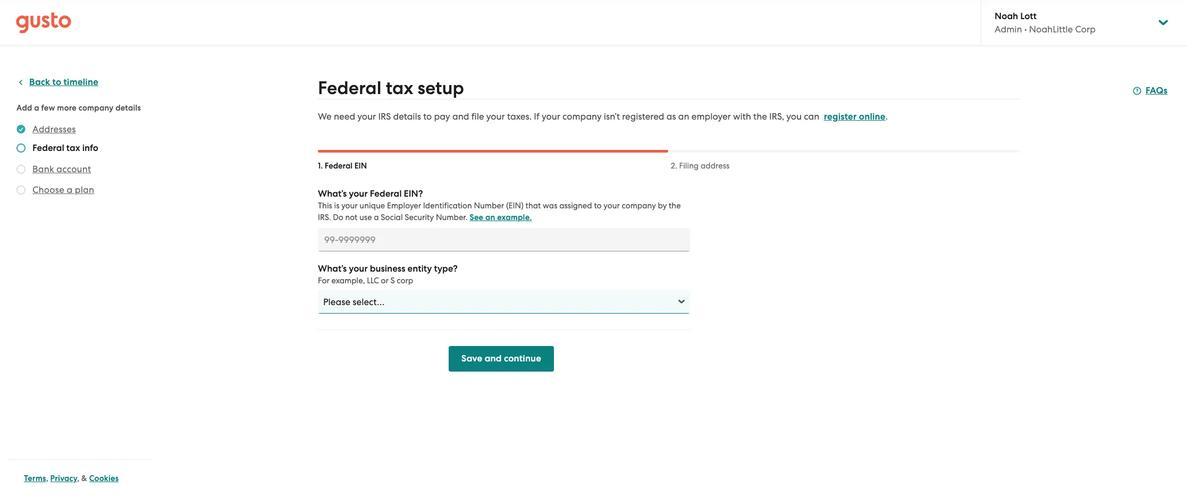 Task type: describe. For each thing, give the bounding box(es) containing it.
address
[[701, 161, 730, 171]]

noah
[[995, 11, 1019, 22]]

social
[[381, 213, 403, 222]]

by
[[658, 201, 667, 211]]

llc
[[367, 276, 379, 286]]

register online link
[[824, 111, 886, 122]]

not
[[345, 213, 358, 222]]

add a few more company details
[[16, 103, 141, 113]]

assigned
[[560, 201, 592, 211]]

cookies
[[89, 474, 119, 484]]

if
[[534, 111, 540, 122]]

your right if
[[542, 111, 561, 122]]

privacy
[[50, 474, 77, 484]]

taxes.
[[507, 111, 532, 122]]

an inside popup button
[[486, 213, 496, 222]]

terms
[[24, 474, 46, 484]]

can
[[804, 111, 820, 122]]

your left "irs"
[[358, 111, 376, 122]]

unique
[[360, 201, 385, 211]]

register
[[824, 111, 857, 122]]

is
[[334, 201, 340, 211]]

example.
[[498, 213, 532, 222]]

federal up unique
[[370, 188, 402, 199]]

to inside we need your irs details to pay and file your taxes. if your company isn't registered as an employer with the irs, you can register online .
[[424, 111, 432, 122]]

s
[[391, 276, 395, 286]]

back to timeline
[[29, 77, 98, 88]]

we
[[318, 111, 332, 122]]

irs
[[378, 111, 391, 122]]

bank account button
[[32, 163, 91, 176]]

terms , privacy , & cookies
[[24, 474, 119, 484]]

to inside this is your unique employer identification number (ein) that was assigned to your company by the irs. do not use a social security number.
[[594, 201, 602, 211]]

we need your irs details to pay and file your taxes. if your company isn't registered as an employer with the irs, you can register online .
[[318, 111, 888, 122]]

company for this is your unique employer identification number (ein) that was assigned to your company by the irs. do not use a social security number.
[[622, 201, 656, 211]]

account
[[57, 164, 91, 174]]

security
[[405, 213, 434, 222]]

2 check image from the top
[[16, 165, 26, 174]]

federal for federal ein
[[325, 161, 353, 171]]

number
[[474, 201, 504, 211]]

what's for what's your federal ein?
[[318, 188, 347, 199]]

or
[[381, 276, 389, 286]]

isn't
[[604, 111, 620, 122]]

timeline
[[64, 77, 98, 88]]

bank
[[32, 164, 54, 174]]

and inside we need your irs details to pay and file your taxes. if your company isn't registered as an employer with the irs, you can register online .
[[453, 111, 469, 122]]

What's your Federal EIN? text field
[[318, 228, 690, 252]]

back to timeline button
[[16, 76, 98, 89]]

federal tax info list
[[16, 123, 147, 198]]

info
[[82, 143, 98, 154]]

home image
[[16, 12, 71, 33]]

a inside this is your unique employer identification number (ein) that was assigned to your company by the irs. do not use a social security number.
[[374, 213, 379, 222]]

back
[[29, 77, 50, 88]]

what's for what's your business entity type? for example, llc or s corp
[[318, 263, 347, 274]]

you
[[787, 111, 802, 122]]

the inside we need your irs details to pay and file your taxes. if your company isn't registered as an employer with the irs, you can register online .
[[754, 111, 768, 122]]

example,
[[332, 276, 365, 286]]

save
[[462, 353, 483, 364]]

for
[[318, 276, 330, 286]]

pay
[[434, 111, 450, 122]]

online
[[860, 111, 886, 122]]

and inside button
[[485, 353, 502, 364]]

faqs button
[[1134, 85, 1168, 97]]

choose a plan
[[32, 185, 94, 195]]

corp
[[397, 276, 413, 286]]

employer
[[387, 201, 421, 211]]

to inside button
[[52, 77, 61, 88]]

ein?
[[404, 188, 423, 199]]

setup
[[418, 77, 464, 99]]

your inside the what's your business entity type? for example, llc or s corp
[[349, 263, 368, 274]]

your up not
[[342, 201, 358, 211]]

irs.
[[318, 213, 331, 222]]

addresses button
[[32, 123, 76, 136]]

was
[[543, 201, 558, 211]]

lott
[[1021, 11, 1037, 22]]

your right assigned
[[604, 201, 620, 211]]

see an example.
[[470, 213, 532, 222]]

what's your business entity type? for example, llc or s corp
[[318, 263, 458, 286]]



Task type: locate. For each thing, give the bounding box(es) containing it.
tax left info
[[66, 143, 80, 154]]

1 horizontal spatial the
[[754, 111, 768, 122]]

, left &
[[77, 474, 79, 484]]

1 vertical spatial the
[[669, 201, 681, 211]]

more
[[57, 103, 77, 113]]

0 vertical spatial an
[[679, 111, 690, 122]]

tax inside list
[[66, 143, 80, 154]]

this is your unique employer identification number (ein) that was assigned to your company by the irs. do not use a social security number.
[[318, 201, 681, 222]]

the right the by
[[669, 201, 681, 211]]

an right as
[[679, 111, 690, 122]]

1 vertical spatial what's
[[318, 263, 347, 274]]

details inside we need your irs details to pay and file your taxes. if your company isn't registered as an employer with the irs, you can register online .
[[393, 111, 421, 122]]

0 vertical spatial and
[[453, 111, 469, 122]]

check image
[[16, 186, 26, 195]]

1 vertical spatial tax
[[66, 143, 80, 154]]

your up example,
[[349, 263, 368, 274]]

a right the use
[[374, 213, 379, 222]]

0 horizontal spatial details
[[116, 103, 141, 113]]

federal tax setup
[[318, 77, 464, 99]]

0 horizontal spatial the
[[669, 201, 681, 211]]

federal for federal tax info
[[32, 143, 64, 154]]

continue
[[504, 353, 542, 364]]

tax
[[386, 77, 413, 99], [66, 143, 80, 154]]

do
[[333, 213, 344, 222]]

your up unique
[[349, 188, 368, 199]]

1 vertical spatial an
[[486, 213, 496, 222]]

1 , from the left
[[46, 474, 48, 484]]

0 horizontal spatial tax
[[66, 143, 80, 154]]

privacy link
[[50, 474, 77, 484]]

save and continue button
[[449, 346, 554, 372]]

to right back
[[52, 77, 61, 88]]

cookies button
[[89, 472, 119, 485]]

a for add
[[34, 103, 39, 113]]

2 vertical spatial to
[[594, 201, 602, 211]]

federal for federal tax setup
[[318, 77, 382, 99]]

irs,
[[770, 111, 785, 122]]

check image up check image
[[16, 165, 26, 174]]

federal tax info
[[32, 143, 98, 154]]

circle check image
[[16, 123, 26, 136]]

admin
[[995, 24, 1023, 35]]

company left the by
[[622, 201, 656, 211]]

1 horizontal spatial company
[[563, 111, 602, 122]]

add
[[16, 103, 32, 113]]

what's up for
[[318, 263, 347, 274]]

1 what's from the top
[[318, 188, 347, 199]]

business
[[370, 263, 406, 274]]

2 vertical spatial a
[[374, 213, 379, 222]]

0 vertical spatial a
[[34, 103, 39, 113]]

1 horizontal spatial ,
[[77, 474, 79, 484]]

the
[[754, 111, 768, 122], [669, 201, 681, 211]]

federal up need
[[318, 77, 382, 99]]

terms link
[[24, 474, 46, 484]]

the inside this is your unique employer identification number (ein) that was assigned to your company by the irs. do not use a social security number.
[[669, 201, 681, 211]]

an inside we need your irs details to pay and file your taxes. if your company isn't registered as an employer with the irs, you can register online .
[[679, 111, 690, 122]]

company for we need your irs details to pay and file your taxes. if your company isn't registered as an employer with the irs, you can register online .
[[563, 111, 602, 122]]

filing
[[680, 161, 699, 171]]

2 what's from the top
[[318, 263, 347, 274]]

0 horizontal spatial ,
[[46, 474, 48, 484]]

1 horizontal spatial details
[[393, 111, 421, 122]]

noah lott admin • noahlittle corp
[[995, 11, 1096, 35]]

and right "save"
[[485, 353, 502, 364]]

what's your federal ein?
[[318, 188, 423, 199]]

what's inside the what's your business entity type? for example, llc or s corp
[[318, 263, 347, 274]]

a inside button
[[67, 185, 73, 195]]

.
[[886, 111, 888, 122]]

&
[[81, 474, 87, 484]]

faqs
[[1146, 85, 1168, 96]]

2 , from the left
[[77, 474, 79, 484]]

check image
[[16, 144, 26, 153], [16, 165, 26, 174]]

federal
[[318, 77, 382, 99], [32, 143, 64, 154], [325, 161, 353, 171], [370, 188, 402, 199]]

addresses
[[32, 124, 76, 135]]

2 horizontal spatial a
[[374, 213, 379, 222]]

1 vertical spatial check image
[[16, 165, 26, 174]]

few
[[41, 103, 55, 113]]

company
[[79, 103, 114, 113], [563, 111, 602, 122], [622, 201, 656, 211]]

what's up is
[[318, 188, 347, 199]]

0 vertical spatial what's
[[318, 188, 347, 199]]

your right 'file' on the top left of page
[[487, 111, 505, 122]]

and left 'file' on the top left of page
[[453, 111, 469, 122]]

federal inside list
[[32, 143, 64, 154]]

2 horizontal spatial to
[[594, 201, 602, 211]]

company left isn't on the top right
[[563, 111, 602, 122]]

a left "few"
[[34, 103, 39, 113]]

a for choose
[[67, 185, 73, 195]]

1 horizontal spatial to
[[424, 111, 432, 122]]

noahlittle
[[1030, 24, 1074, 35]]

ein
[[355, 161, 367, 171]]

company inside this is your unique employer identification number (ein) that was assigned to your company by the irs. do not use a social security number.
[[622, 201, 656, 211]]

1 vertical spatial a
[[67, 185, 73, 195]]

details
[[116, 103, 141, 113], [393, 111, 421, 122]]

your
[[358, 111, 376, 122], [487, 111, 505, 122], [542, 111, 561, 122], [349, 188, 368, 199], [342, 201, 358, 211], [604, 201, 620, 211], [349, 263, 368, 274]]

(ein)
[[506, 201, 524, 211]]

0 vertical spatial check image
[[16, 144, 26, 153]]

employer
[[692, 111, 731, 122]]

to left pay
[[424, 111, 432, 122]]

an
[[679, 111, 690, 122], [486, 213, 496, 222]]

save and continue
[[462, 353, 542, 364]]

type?
[[434, 263, 458, 274]]

•
[[1025, 24, 1028, 35]]

1 horizontal spatial an
[[679, 111, 690, 122]]

this
[[318, 201, 332, 211]]

0 vertical spatial to
[[52, 77, 61, 88]]

1 check image from the top
[[16, 144, 26, 153]]

that
[[526, 201, 541, 211]]

choose a plan button
[[32, 184, 94, 196]]

the left irs,
[[754, 111, 768, 122]]

0 horizontal spatial to
[[52, 77, 61, 88]]

bank account
[[32, 164, 91, 174]]

check image down circle check icon in the left of the page
[[16, 144, 26, 153]]

to right assigned
[[594, 201, 602, 211]]

filing address
[[680, 161, 730, 171]]

entity
[[408, 263, 432, 274]]

to
[[52, 77, 61, 88], [424, 111, 432, 122], [594, 201, 602, 211]]

see an example. button
[[470, 211, 532, 224]]

1 horizontal spatial and
[[485, 353, 502, 364]]

0 vertical spatial tax
[[386, 77, 413, 99]]

0 horizontal spatial company
[[79, 103, 114, 113]]

0 horizontal spatial a
[[34, 103, 39, 113]]

company inside we need your irs details to pay and file your taxes. if your company isn't registered as an employer with the irs, you can register online .
[[563, 111, 602, 122]]

file
[[472, 111, 484, 122]]

1 horizontal spatial tax
[[386, 77, 413, 99]]

federal ein
[[325, 161, 367, 171]]

tax up "irs"
[[386, 77, 413, 99]]

and
[[453, 111, 469, 122], [485, 353, 502, 364]]

corp
[[1076, 24, 1096, 35]]

see
[[470, 213, 484, 222]]

tax for setup
[[386, 77, 413, 99]]

an down number
[[486, 213, 496, 222]]

with
[[734, 111, 752, 122]]

use
[[360, 213, 372, 222]]

federal left ein
[[325, 161, 353, 171]]

identification
[[423, 201, 472, 211]]

plan
[[75, 185, 94, 195]]

number.
[[436, 213, 468, 222]]

0 vertical spatial the
[[754, 111, 768, 122]]

1 vertical spatial to
[[424, 111, 432, 122]]

a left plan
[[67, 185, 73, 195]]

federal down addresses
[[32, 143, 64, 154]]

0 horizontal spatial and
[[453, 111, 469, 122]]

0 horizontal spatial an
[[486, 213, 496, 222]]

company right more
[[79, 103, 114, 113]]

2 horizontal spatial company
[[622, 201, 656, 211]]

need
[[334, 111, 355, 122]]

1 horizontal spatial a
[[67, 185, 73, 195]]

, left privacy link
[[46, 474, 48, 484]]

tax for info
[[66, 143, 80, 154]]

choose
[[32, 185, 64, 195]]

registered
[[623, 111, 665, 122]]

a
[[34, 103, 39, 113], [67, 185, 73, 195], [374, 213, 379, 222]]

1 vertical spatial and
[[485, 353, 502, 364]]



Task type: vqa. For each thing, say whether or not it's contained in the screenshot.
what's to the bottom
yes



